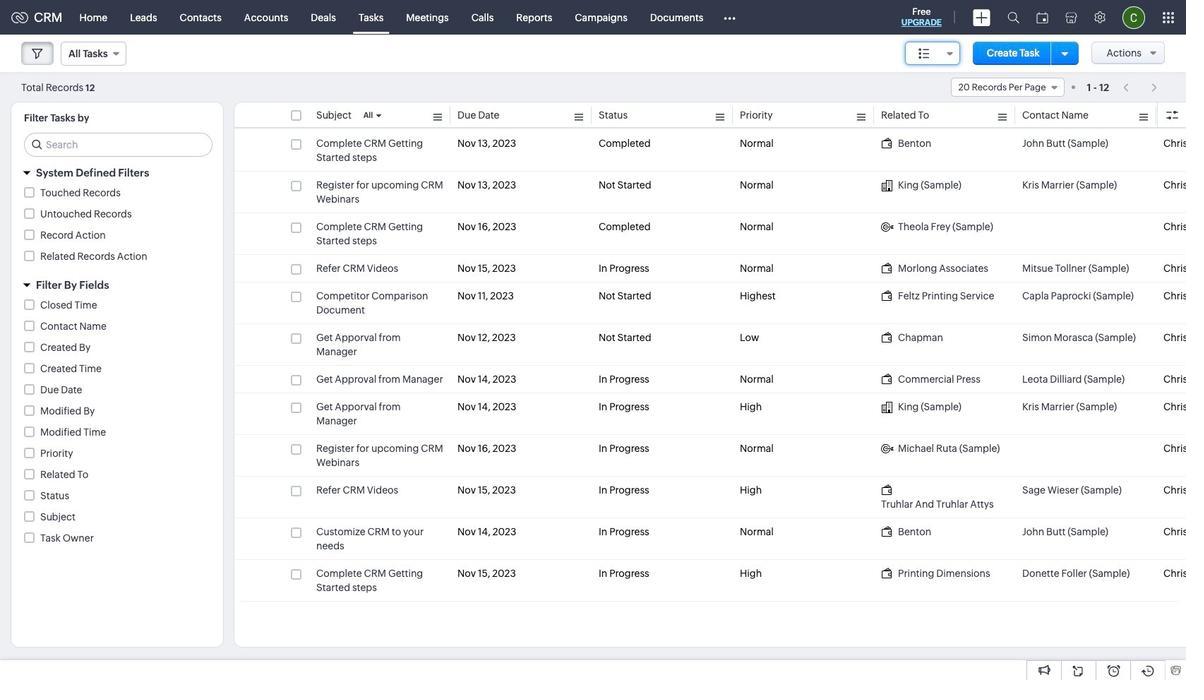 Task type: locate. For each thing, give the bounding box(es) containing it.
profile image
[[1123, 6, 1146, 29]]

Search text field
[[25, 134, 212, 156]]

calendar image
[[1037, 12, 1049, 23]]

size image
[[919, 47, 930, 60]]

None field
[[61, 42, 126, 66], [906, 42, 961, 65], [951, 78, 1065, 97], [61, 42, 126, 66], [951, 78, 1065, 97]]

search element
[[1000, 0, 1029, 35]]

Other Modules field
[[715, 6, 746, 29]]

row group
[[235, 130, 1187, 602]]

navigation
[[1117, 77, 1166, 97]]

create menu element
[[965, 0, 1000, 34]]



Task type: describe. For each thing, give the bounding box(es) containing it.
profile element
[[1115, 0, 1154, 34]]

none field size
[[906, 42, 961, 65]]

logo image
[[11, 12, 28, 23]]

create menu image
[[973, 9, 991, 26]]

search image
[[1008, 11, 1020, 23]]



